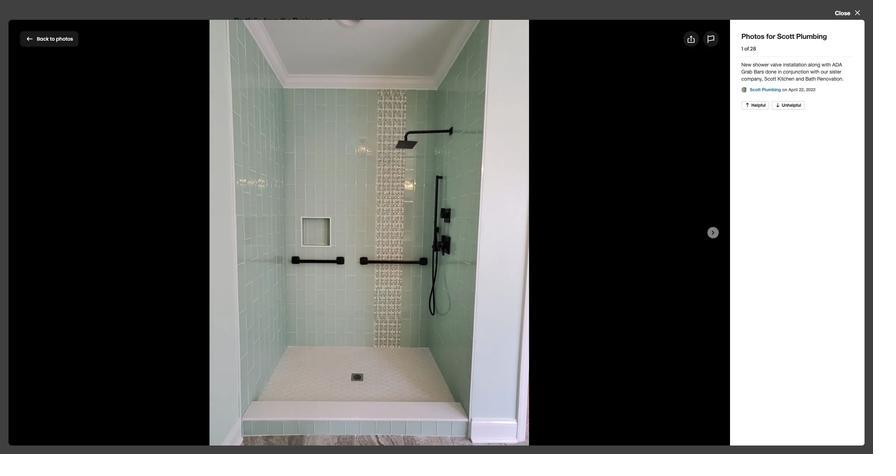 Task type: vqa. For each thing, say whether or not it's contained in the screenshot.
you to the bottom
no



Task type: describe. For each thing, give the bounding box(es) containing it.
see for see 19 more
[[240, 434, 251, 442]]

in inside new shower valve installation along with ada grab bars done in conjunction with our sister company, scott kitchen and bath renovation.
[[779, 69, 783, 75]]

business for portfolio from the business
[[293, 16, 323, 24]]

next photo image
[[710, 229, 718, 237]]

24 add photo v2 image
[[684, 35, 693, 43]]

verified by business
[[294, 346, 348, 352]]

see all 28 photos
[[441, 250, 488, 257]]

0 horizontal spatial photos for scott plumbing
[[20, 33, 141, 45]]

kitchen
[[778, 76, 795, 82]]

professionals
[[372, 219, 406, 225]]

valve
[[771, 62, 783, 68]]

sponsored
[[328, 17, 358, 24]]

1 of 28
[[742, 45, 757, 52]]

more
[[259, 434, 273, 442]]

discounts available
[[241, 210, 267, 225]]

bath
[[806, 76, 817, 82]]

close button
[[836, 9, 863, 17]]

photos & videos
[[234, 250, 287, 258]]

24 chevron down v2 image
[[274, 433, 283, 442]]

new shower valve installation along with ada grab bars done in conjunction with our sister company, scott kitchen and bath renovation.
[[742, 62, 845, 82]]

scott inside new shower valve installation along with ada grab bars done in conjunction with our sister company, scott kitchen and bath renovation.
[[765, 76, 777, 82]]

offered
[[264, 344, 288, 353]]

and
[[797, 76, 805, 82]]

see all 28 photos link
[[441, 250, 499, 258]]

Search photos text field
[[738, 32, 854, 46]]

discounts_available image
[[247, 192, 261, 206]]

see 19 more button
[[234, 430, 289, 446]]

add photos link
[[678, 31, 734, 47]]

available
[[243, 219, 265, 225]]

scott plumbing on april 22, 2022
[[751, 87, 816, 92]]

add
[[696, 35, 707, 43]]

close
[[836, 9, 851, 16]]

& inside photos & videos element
[[259, 250, 264, 258]]

done
[[766, 69, 777, 75]]

galloway
[[234, 134, 259, 141]]

photo of scott plumbing - huntsville, al, us. new shower valve installation along with ada grab bars done in conjunction with our sister company, scott kitchen and bath renovation. image
[[234, 267, 305, 321]]

along
[[809, 62, 821, 68]]

available
[[419, 210, 442, 216]]

services offered element
[[223, 332, 499, 446]]

portfolio from the business
[[234, 16, 323, 24]]

our
[[822, 69, 829, 75]]

renovation
[[261, 134, 291, 141]]

16 helpful v2 image
[[745, 102, 751, 108]]

gas line installation
[[361, 414, 410, 421]]

0 horizontal spatial plumbing
[[98, 33, 141, 45]]

bars
[[755, 69, 765, 75]]

business
[[288, 219, 310, 225]]

appointment
[[418, 219, 450, 225]]

years
[[292, 210, 305, 216]]

portfolio from the business element
[[223, 4, 503, 151]]

back to photos
[[37, 35, 73, 43]]

back
[[37, 35, 49, 43]]

photo of scott plumbing - huntsville, al, us. new sewer line replacement with clean out image
[[311, 267, 382, 321]]

8 years in business
[[287, 210, 311, 225]]

& inside "family-owned & operated"
[[330, 219, 334, 225]]

16 checkmark badged v2 image
[[350, 347, 356, 352]]

bathtub for bathtub installation
[[234, 363, 255, 370]]

grab
[[742, 69, 753, 75]]

1 horizontal spatial plumbing
[[763, 87, 782, 92]]

bathtub repair
[[361, 363, 397, 370]]

24 arrow left v2 image
[[26, 35, 34, 43]]

repair for faucet repair
[[253, 397, 268, 404]]

from for highlights
[[269, 174, 284, 183]]

unhelpful button
[[773, 101, 805, 110]]

1 horizontal spatial photos for scott plumbing
[[742, 32, 828, 40]]

verified
[[294, 346, 314, 352]]

certified professionals
[[372, 210, 406, 225]]

available by appointment
[[418, 210, 450, 225]]

the for highlights
[[286, 174, 296, 183]]

videos
[[266, 250, 287, 258]]

on
[[783, 87, 788, 92]]

certified_professionals image
[[382, 192, 396, 206]]

faucet installation
[[361, 380, 407, 387]]

workmanship_guaranteed image
[[472, 192, 486, 206]]

disposal for repair
[[258, 414, 279, 421]]

conjunction
[[784, 69, 810, 75]]

1 horizontal spatial for
[[767, 32, 776, 40]]

4
[[234, 144, 237, 150]]

galloway renovation 4 photos
[[234, 134, 291, 150]]

family-
[[326, 210, 345, 216]]

by for verified
[[316, 346, 322, 352]]



Task type: locate. For each thing, give the bounding box(es) containing it.
next image
[[486, 290, 494, 298]]

0 vertical spatial disposal
[[384, 397, 406, 404]]

all
[[453, 250, 459, 257]]

see inside "link"
[[441, 250, 452, 257]]

helpful button
[[742, 101, 770, 110]]

repair up the 24 chevron down v2 image
[[281, 414, 295, 421]]

back to photos button
[[20, 31, 79, 47]]

with down along
[[811, 69, 820, 75]]

renovation.
[[818, 76, 845, 82]]

plumbing
[[797, 32, 828, 40], [98, 33, 141, 45], [763, 87, 782, 92]]

0 horizontal spatial by
[[316, 346, 322, 352]]

operated
[[335, 219, 358, 225]]

by for available
[[443, 210, 449, 216]]

with
[[823, 62, 832, 68], [811, 69, 820, 75]]

photos inside "link"
[[469, 250, 488, 257]]

of
[[745, 45, 750, 52]]

in
[[779, 69, 783, 75], [307, 210, 311, 216]]

8
[[287, 210, 290, 216]]

0 vertical spatial in
[[779, 69, 783, 75]]

& down family-
[[330, 219, 334, 225]]

faucet down drain
[[234, 397, 252, 404]]

drain
[[234, 380, 248, 387]]

&
[[330, 219, 334, 225], [259, 250, 264, 258]]

2 horizontal spatial photos
[[709, 35, 728, 43]]

disposal up gas line installation
[[384, 397, 406, 404]]

guaranteed
[[465, 219, 494, 225]]

1 vertical spatial &
[[259, 250, 264, 258]]

0 vertical spatial garbage
[[361, 397, 383, 404]]

info icon image
[[330, 176, 336, 182], [330, 176, 336, 182]]

faucet down 'bathtub repair'
[[361, 380, 378, 387]]

photo of scott plumbing - huntsville, al, us. replacement 50 gal rheem water heater in garage. image
[[387, 267, 458, 321]]

the
[[281, 16, 291, 24], [286, 174, 296, 183]]

faucet
[[361, 380, 378, 387], [234, 397, 252, 404]]

1 horizontal spatial by
[[443, 210, 449, 216]]

1 vertical spatial from
[[269, 174, 284, 183]]

0 horizontal spatial see
[[240, 434, 251, 442]]

family-owned & operated
[[326, 210, 362, 225]]

0 vertical spatial by
[[443, 210, 449, 216]]

by up appointment
[[443, 210, 449, 216]]

24 flag v2 image
[[707, 35, 716, 44]]

faucet for faucet installation
[[361, 380, 378, 387]]

photos inside 'galloway renovation 4 photos'
[[238, 144, 254, 150]]

repair for drain repair
[[249, 380, 264, 387]]

ada
[[833, 62, 843, 68]]

scott plumbing link
[[751, 87, 783, 92]]

1
[[742, 45, 744, 52]]

shower
[[754, 62, 770, 68]]

highlights from the business
[[234, 174, 328, 183]]

0 vertical spatial &
[[330, 219, 334, 225]]

28 for of
[[751, 45, 757, 52]]

disposal up the more
[[258, 414, 279, 421]]

photos right to
[[56, 35, 73, 43]]

0 horizontal spatial photos
[[56, 35, 73, 43]]

highlights
[[234, 174, 267, 183]]

1 vertical spatial in
[[307, 210, 311, 216]]

scott down the company,
[[751, 87, 761, 92]]

19
[[252, 434, 257, 442]]

0 horizontal spatial garbage
[[234, 414, 256, 421]]

bathtub up faucet installation
[[361, 363, 381, 370]]

photos right add
[[709, 35, 728, 43]]

1 horizontal spatial photos
[[469, 250, 488, 257]]

1 horizontal spatial in
[[779, 69, 783, 75]]

see for see all 28 photos
[[441, 250, 452, 257]]

april
[[789, 87, 799, 92]]

portfolio
[[234, 16, 262, 24]]

helpful
[[752, 103, 767, 108]]

business
[[293, 16, 323, 24], [298, 174, 328, 183], [324, 346, 348, 352]]

1 horizontal spatial bathtub
[[361, 363, 381, 370]]

services
[[234, 344, 262, 353]]

from
[[264, 16, 279, 24], [269, 174, 284, 183]]

photos
[[742, 32, 765, 40], [20, 33, 52, 45], [238, 144, 254, 150], [234, 250, 257, 258]]

repair
[[383, 363, 397, 370], [249, 380, 264, 387], [253, 397, 268, 404], [281, 414, 295, 421]]

sister
[[830, 69, 842, 75]]

2022
[[807, 87, 816, 92]]

years_in_business image
[[292, 192, 306, 206]]

1 horizontal spatial faucet
[[361, 380, 378, 387]]

by inside the available by appointment
[[443, 210, 449, 216]]

for right to
[[55, 33, 68, 45]]

2 bathtub from the left
[[361, 363, 381, 370]]

28 for all
[[461, 250, 467, 257]]

garbage for garbage disposal repair
[[234, 414, 256, 421]]

1 vertical spatial disposal
[[258, 414, 279, 421]]

24 share v2 image
[[688, 35, 696, 44]]

1 vertical spatial the
[[286, 174, 296, 183]]

photos left the 24 arrow right v2 image
[[469, 250, 488, 257]]

garbage for garbage disposal installation
[[361, 397, 383, 404]]

1 horizontal spatial garbage
[[361, 397, 383, 404]]

bathtub up drain
[[234, 363, 255, 370]]

certified
[[378, 210, 400, 216]]

workmanship guaranteed
[[462, 210, 497, 225]]

24 close v2 image
[[854, 9, 863, 17]]

bathtub for bathtub repair
[[361, 363, 381, 370]]

0 vertical spatial business
[[293, 16, 323, 24]]

1 vertical spatial see
[[240, 434, 251, 442]]

by right the verified
[[316, 346, 322, 352]]

to
[[50, 35, 55, 43]]

photos for scott plumbing
[[742, 32, 828, 40], [20, 33, 141, 45]]

garbage up line
[[361, 397, 383, 404]]

28 right of
[[751, 45, 757, 52]]

1 vertical spatial with
[[811, 69, 820, 75]]

installation
[[784, 62, 808, 68], [256, 363, 283, 370], [380, 380, 407, 387], [407, 397, 434, 404], [383, 414, 410, 421]]

0 horizontal spatial in
[[307, 210, 311, 216]]

bathtub installation
[[234, 363, 283, 370]]

photos inside 'button'
[[56, 35, 73, 43]]

business up years_in_business icon
[[298, 174, 328, 183]]

unhelpful
[[783, 103, 802, 108]]

previous image
[[239, 290, 247, 298]]

the inside portfolio from the business element
[[281, 16, 291, 24]]

garbage disposal repair
[[234, 414, 295, 421]]

scott down done
[[765, 76, 777, 82]]

2 horizontal spatial plumbing
[[797, 32, 828, 40]]

1 vertical spatial 28
[[461, 250, 467, 257]]

0 horizontal spatial 28
[[461, 250, 467, 257]]

1 bathtub from the left
[[234, 363, 255, 370]]

garbage down the faucet repair
[[234, 414, 256, 421]]

business left 16 checkmark badged v2 image
[[324, 346, 348, 352]]

photos & videos element
[[0, 0, 874, 455]]

1 horizontal spatial with
[[823, 62, 832, 68]]

for up valve
[[767, 32, 776, 40]]

0 horizontal spatial &
[[259, 250, 264, 258]]

0 horizontal spatial with
[[811, 69, 820, 75]]

from right highlights
[[269, 174, 284, 183]]

1 vertical spatial faucet
[[234, 397, 252, 404]]

& left videos
[[259, 250, 264, 258]]

0 vertical spatial 28
[[751, 45, 757, 52]]

in inside 8 years in business
[[307, 210, 311, 216]]

repair up garbage disposal repair
[[253, 397, 268, 404]]

gas
[[361, 414, 371, 421]]

2 vertical spatial business
[[324, 346, 348, 352]]

0 vertical spatial the
[[281, 16, 291, 24]]

faucet for faucet repair
[[234, 397, 252, 404]]

business left sponsored
[[293, 16, 323, 24]]

22,
[[800, 87, 806, 92]]

by
[[443, 210, 449, 216], [316, 346, 322, 352]]

in down valve
[[779, 69, 783, 75]]

see 19 more
[[240, 434, 273, 442]]

owned
[[345, 210, 362, 216]]

0 horizontal spatial disposal
[[258, 414, 279, 421]]

0 vertical spatial faucet
[[361, 380, 378, 387]]

repair up faucet installation
[[383, 363, 397, 370]]

0 horizontal spatial faucet
[[234, 397, 252, 404]]

family_owned_operated image
[[337, 192, 351, 206]]

the for portfolio
[[281, 16, 291, 24]]

faucet repair
[[234, 397, 268, 404]]

repair right drain
[[249, 380, 264, 387]]

0 vertical spatial see
[[441, 250, 452, 257]]

discounts
[[241, 210, 267, 216]]

in right years
[[307, 210, 311, 216]]

services offered
[[234, 344, 288, 353]]

24 arrow right v2 image
[[490, 250, 499, 258]]

company,
[[742, 76, 764, 82]]

scott right to
[[70, 33, 95, 45]]

0 horizontal spatial for
[[55, 33, 68, 45]]

installation inside new shower valve installation along with ada grab bars done in conjunction with our sister company, scott kitchen and bath renovation.
[[784, 62, 808, 68]]

garbage disposal installation
[[361, 397, 434, 404]]

scott
[[778, 32, 795, 40], [70, 33, 95, 45], [765, 76, 777, 82], [751, 87, 761, 92]]

28 right the "all"
[[461, 250, 467, 257]]

see inside button
[[240, 434, 251, 442]]

see left the "all"
[[441, 250, 452, 257]]

photos
[[709, 35, 728, 43], [56, 35, 73, 43], [469, 250, 488, 257]]

add photos
[[696, 35, 728, 43]]

new
[[742, 62, 752, 68]]

1 vertical spatial business
[[298, 174, 328, 183]]

1 horizontal spatial disposal
[[384, 397, 406, 404]]

garbage
[[361, 397, 383, 404], [234, 414, 256, 421]]

see left 19
[[240, 434, 251, 442]]

0 vertical spatial from
[[264, 16, 279, 24]]

0 horizontal spatial bathtub
[[234, 363, 255, 370]]

with up the our
[[823, 62, 832, 68]]

1 vertical spatial by
[[316, 346, 322, 352]]

from right portfolio
[[264, 16, 279, 24]]

business for highlights from the business
[[298, 174, 328, 183]]

from for portfolio
[[264, 16, 279, 24]]

16 info v2 image
[[359, 18, 365, 24]]

16 nothelpful v2 image
[[776, 102, 781, 108]]

scott up valve
[[778, 32, 795, 40]]

repair for bathtub repair
[[383, 363, 397, 370]]

by inside services offered element
[[316, 346, 322, 352]]

drain repair
[[234, 380, 264, 387]]

available_by_appointment image
[[427, 192, 441, 206]]

1 horizontal spatial &
[[330, 219, 334, 225]]

28 inside "link"
[[461, 250, 467, 257]]

line
[[373, 414, 381, 421]]

1 horizontal spatial 28
[[751, 45, 757, 52]]

see
[[441, 250, 452, 257], [240, 434, 251, 442]]

1 vertical spatial garbage
[[234, 414, 256, 421]]

disposal for installation
[[384, 397, 406, 404]]

business inside services offered element
[[324, 346, 348, 352]]

workmanship
[[462, 210, 497, 216]]

0 vertical spatial with
[[823, 62, 832, 68]]

1 horizontal spatial see
[[441, 250, 452, 257]]



